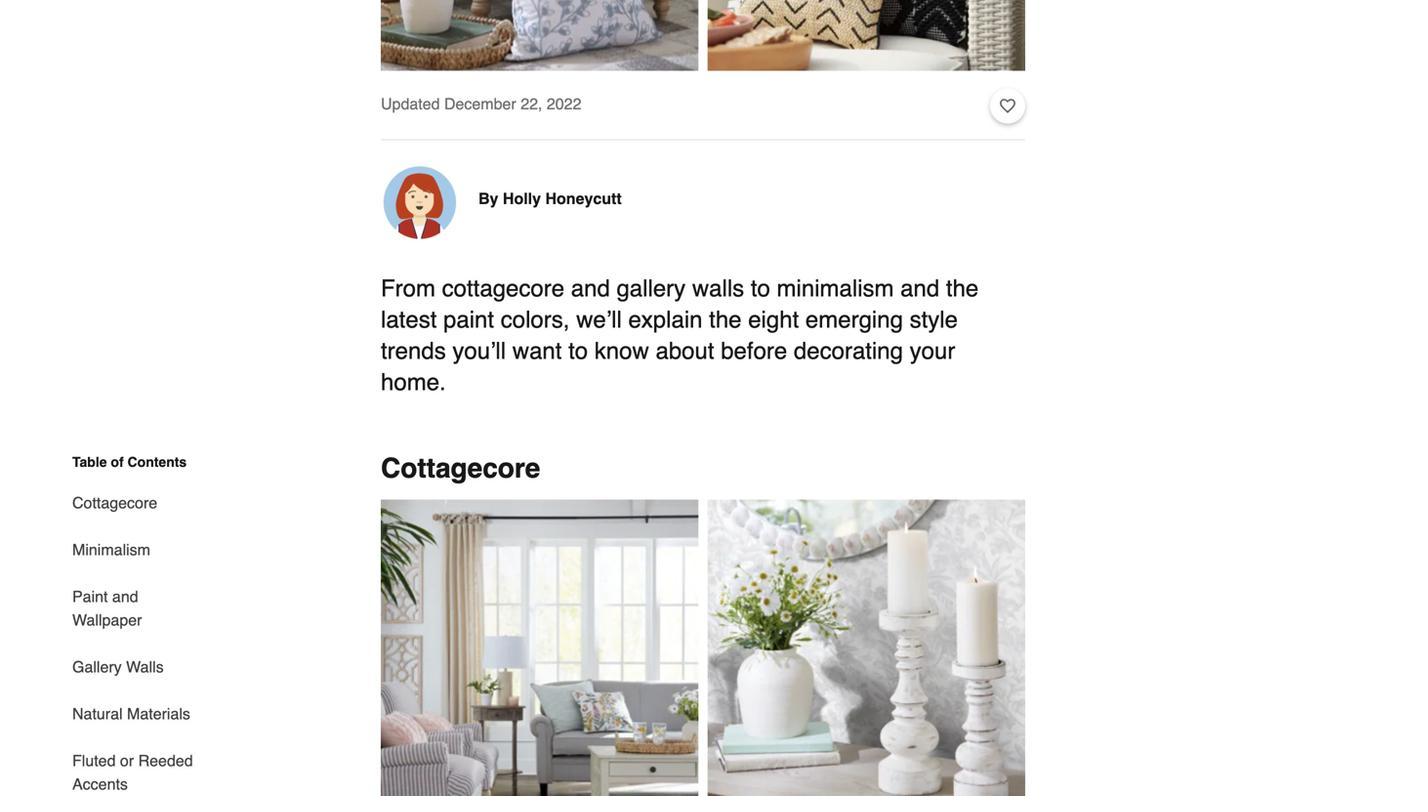 Task type: locate. For each thing, give the bounding box(es) containing it.
explain
[[629, 306, 703, 333]]

honeycutt
[[546, 189, 622, 207]]

want
[[513, 337, 562, 364]]

natural materials link
[[72, 691, 190, 738]]

latest
[[381, 306, 437, 333]]

a blue striped chair with pillows, a green wall with artwork and a patio sofa with pillows. image
[[381, 0, 1026, 71]]

materials
[[127, 705, 190, 723]]

wallpaper
[[72, 611, 142, 629]]

table of contents
[[72, 454, 187, 470]]

minimalism
[[777, 275, 894, 302]]

1 vertical spatial to
[[569, 337, 588, 364]]

minimalism
[[72, 541, 150, 559]]

to down we'll
[[569, 337, 588, 364]]

holly
[[503, 189, 541, 207]]

1 horizontal spatial to
[[751, 275, 771, 302]]

or
[[120, 752, 134, 770]]

minimalism link
[[72, 527, 150, 573]]

1 vertical spatial the
[[709, 306, 742, 333]]

eight
[[748, 306, 799, 333]]

style
[[910, 306, 958, 333]]

about
[[656, 337, 715, 364]]

0 vertical spatial cottagecore
[[381, 453, 541, 484]]

from
[[381, 275, 436, 302]]

to up eight
[[751, 275, 771, 302]]

0 vertical spatial to
[[751, 275, 771, 302]]

the
[[946, 275, 979, 302], [709, 306, 742, 333]]

0 horizontal spatial and
[[112, 588, 138, 606]]

1 horizontal spatial the
[[946, 275, 979, 302]]

accents
[[72, 775, 128, 793]]

1 vertical spatial cottagecore
[[72, 494, 157, 512]]

and up we'll
[[571, 275, 610, 302]]

to
[[751, 275, 771, 302], [569, 337, 588, 364]]

the up style
[[946, 275, 979, 302]]

walls
[[126, 658, 164, 676]]

and
[[571, 275, 610, 302], [901, 275, 940, 302], [112, 588, 138, 606]]

2 horizontal spatial and
[[901, 275, 940, 302]]

cottagecore
[[442, 275, 565, 302]]

know
[[595, 337, 649, 364]]

1 horizontal spatial cottagecore
[[381, 453, 541, 484]]

cottagecore link
[[72, 480, 157, 527]]

holly honeycutt image
[[381, 163, 459, 242]]

the down walls in the top of the page
[[709, 306, 742, 333]]

and up style
[[901, 275, 940, 302]]

gallery
[[617, 275, 686, 302]]

paint and wallpaper
[[72, 588, 142, 629]]

cottagecore
[[381, 453, 541, 484], [72, 494, 157, 512]]

22,
[[521, 95, 543, 113]]

by holly honeycutt
[[479, 189, 622, 207]]

a living room with striped chairs, a gray sofa, a chest with flowers and a lantern. image
[[381, 500, 1026, 796]]

0 horizontal spatial cottagecore
[[72, 494, 157, 512]]

0 horizontal spatial the
[[709, 306, 742, 333]]

and up wallpaper
[[112, 588, 138, 606]]



Task type: vqa. For each thing, say whether or not it's contained in the screenshot.
the Sign
no



Task type: describe. For each thing, give the bounding box(es) containing it.
paint and wallpaper link
[[72, 573, 203, 644]]

gallery
[[72, 658, 122, 676]]

fluted or reeded accents
[[72, 752, 193, 793]]

2022
[[547, 95, 582, 113]]

reeded
[[138, 752, 193, 770]]

cottagecore inside table of contents element
[[72, 494, 157, 512]]

of
[[111, 454, 124, 470]]

gallery walls link
[[72, 644, 164, 691]]

trends
[[381, 337, 446, 364]]

we'll
[[576, 306, 622, 333]]

fluted or reeded accents link
[[72, 738, 203, 796]]

fluted
[[72, 752, 116, 770]]

your
[[910, 337, 956, 364]]

contents
[[128, 454, 187, 470]]

december
[[444, 95, 517, 113]]

gallery walls
[[72, 658, 164, 676]]

0 horizontal spatial to
[[569, 337, 588, 364]]

you'll
[[453, 337, 506, 364]]

0 vertical spatial the
[[946, 275, 979, 302]]

home.
[[381, 369, 446, 395]]

updated
[[381, 95, 440, 113]]

by
[[479, 189, 499, 207]]

emerging
[[806, 306, 904, 333]]

before
[[721, 337, 788, 364]]

paint
[[72, 588, 108, 606]]

1 horizontal spatial and
[[571, 275, 610, 302]]

colors,
[[501, 306, 570, 333]]

natural
[[72, 705, 123, 723]]

table
[[72, 454, 107, 470]]

decorating
[[794, 337, 904, 364]]

from cottagecore and gallery walls to minimalism and the latest paint colors, we'll explain the eight emerging style trends you'll want to know about before decorating your home.
[[381, 275, 979, 395]]

walls
[[692, 275, 745, 302]]

and inside paint and wallpaper
[[112, 588, 138, 606]]

natural materials
[[72, 705, 190, 723]]

paint
[[444, 306, 494, 333]]

updated december 22, 2022
[[381, 95, 582, 113]]

table of contents element
[[57, 452, 203, 796]]

heart outline image
[[1000, 95, 1016, 117]]



